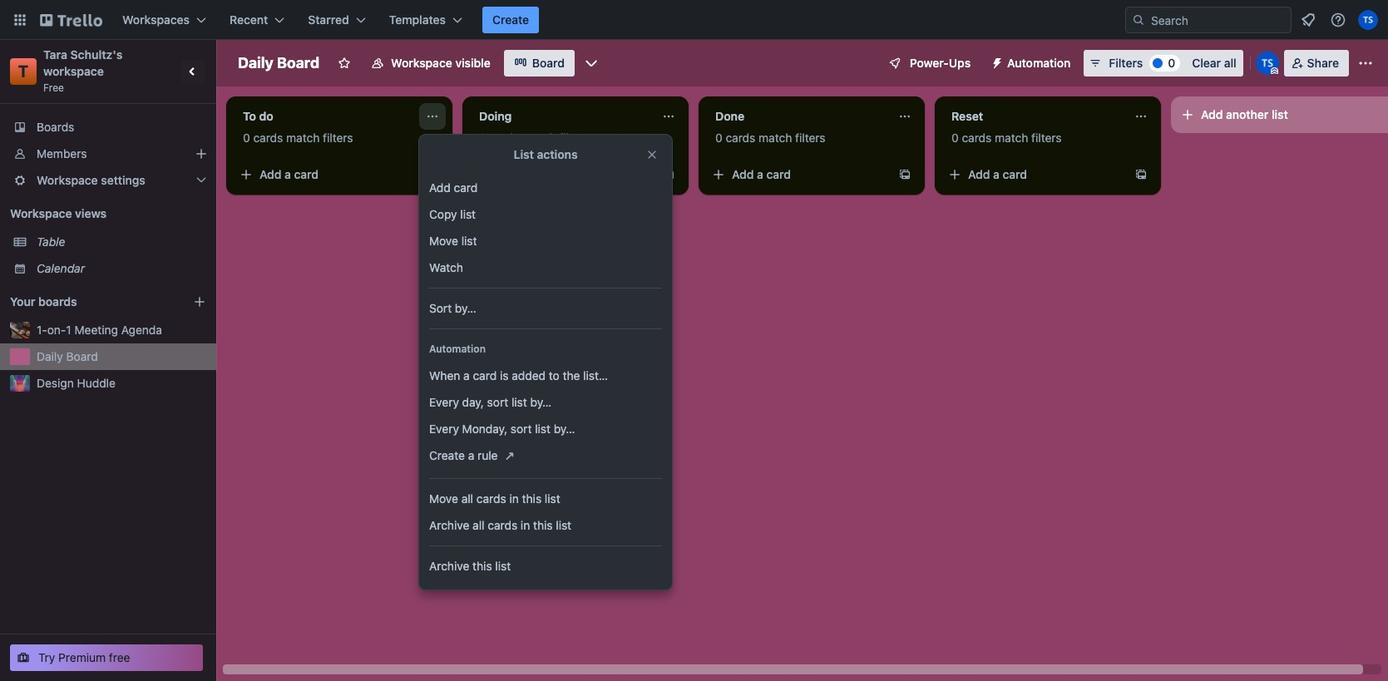 Task type: vqa. For each thing, say whether or not it's contained in the screenshot.
the bottom Automation
yes



Task type: locate. For each thing, give the bounding box(es) containing it.
create from template… image for to do
[[426, 168, 439, 181]]

0 down to
[[243, 131, 250, 145]]

in
[[510, 492, 519, 506], [521, 518, 530, 532]]

1 vertical spatial daily board
[[37, 349, 98, 364]]

cards down the do
[[253, 131, 283, 145]]

in up archive all cards in this list
[[510, 492, 519, 506]]

create from template… image
[[662, 168, 675, 181], [898, 168, 912, 181]]

open information menu image
[[1330, 12, 1347, 28]]

when a card is added to the list…
[[429, 369, 608, 383]]

cards down 'reset' at the top right
[[962, 131, 992, 145]]

cards down doing
[[490, 131, 519, 145]]

move down create a rule at the left bottom
[[429, 492, 458, 506]]

0 horizontal spatial board
[[66, 349, 98, 364]]

1 vertical spatial automation
[[429, 343, 486, 355]]

by…
[[455, 301, 476, 315], [530, 395, 552, 409], [554, 422, 575, 436]]

list inside button
[[1272, 107, 1288, 121]]

add a card down 'reset' at the top right
[[968, 167, 1027, 181]]

add down the do
[[260, 167, 282, 181]]

power-ups
[[910, 56, 971, 70]]

workspace down the templates "dropdown button"
[[391, 56, 452, 70]]

by… down every day, sort list by… link
[[554, 422, 575, 436]]

every for every monday, sort list by…
[[429, 422, 459, 436]]

daily up design
[[37, 349, 63, 364]]

add down 'reset' at the top right
[[968, 167, 990, 181]]

your boards with 3 items element
[[10, 292, 168, 312]]

monday,
[[462, 422, 508, 436]]

0 vertical spatial daily board
[[238, 54, 320, 72]]

move for move all cards in this list
[[429, 492, 458, 506]]

2 add a card button from the left
[[705, 161, 892, 188]]

1 horizontal spatial board
[[277, 54, 320, 72]]

0 horizontal spatial sort
[[487, 395, 508, 409]]

create
[[492, 12, 529, 27], [429, 448, 465, 463]]

list right another
[[1272, 107, 1288, 121]]

0 cards match filters up list
[[479, 131, 589, 145]]

a left rule
[[468, 448, 474, 463]]

add
[[1201, 107, 1223, 121], [260, 167, 282, 181], [732, 167, 754, 181], [968, 167, 990, 181], [429, 181, 451, 195]]

tara schultz (taraschultz7) image
[[1358, 10, 1378, 30], [1256, 52, 1279, 75]]

0 horizontal spatial tara schultz (taraschultz7) image
[[1256, 52, 1279, 75]]

2 filters from the left
[[559, 131, 589, 145]]

workspace inside button
[[391, 56, 452, 70]]

card down 'to do' text box
[[294, 167, 319, 181]]

0 vertical spatial automation
[[1008, 56, 1071, 70]]

design
[[37, 376, 74, 390]]

0 vertical spatial all
[[1224, 56, 1237, 70]]

create up board link
[[492, 12, 529, 27]]

add a card button down 'to do' text box
[[233, 161, 419, 188]]

create left rule
[[429, 448, 465, 463]]

1 vertical spatial by…
[[530, 395, 552, 409]]

all
[[1224, 56, 1237, 70], [461, 492, 473, 506], [473, 518, 485, 532]]

workspace down members
[[37, 173, 98, 187]]

0 vertical spatial move
[[429, 234, 458, 248]]

a down 'reset' text field at top right
[[993, 167, 1000, 181]]

boards link
[[0, 114, 216, 141]]

1 horizontal spatial create from template… image
[[898, 168, 912, 181]]

0 down doing
[[479, 131, 486, 145]]

0 horizontal spatial add a card button
[[233, 161, 419, 188]]

card up "copy list"
[[454, 181, 478, 195]]

3 add a card from the left
[[968, 167, 1027, 181]]

1 horizontal spatial automation
[[1008, 56, 1071, 70]]

workspace for workspace views
[[10, 206, 72, 220]]

move list link
[[419, 228, 672, 255]]

1 horizontal spatial in
[[521, 518, 530, 532]]

board left the star or unstar board image
[[277, 54, 320, 72]]

workspace up table
[[10, 206, 72, 220]]

add a card
[[260, 167, 319, 181], [732, 167, 791, 181], [968, 167, 1027, 181]]

table link
[[37, 234, 206, 250]]

0 cards match filters down 'reset' text field at top right
[[952, 131, 1062, 145]]

a
[[285, 167, 291, 181], [757, 167, 764, 181], [993, 167, 1000, 181], [463, 369, 470, 383], [468, 448, 474, 463]]

1 horizontal spatial by…
[[530, 395, 552, 409]]

0 horizontal spatial create
[[429, 448, 465, 463]]

0 vertical spatial this
[[522, 492, 542, 506]]

share button
[[1284, 50, 1349, 77]]

design huddle link
[[37, 375, 206, 392]]

watch
[[429, 260, 463, 275]]

list…
[[583, 369, 608, 383]]

add a card button for reset
[[942, 161, 1128, 188]]

0 horizontal spatial automation
[[429, 343, 486, 355]]

1 horizontal spatial daily board
[[238, 54, 320, 72]]

list down every day, sort list by… link
[[535, 422, 551, 436]]

all for clear
[[1224, 56, 1237, 70]]

list
[[1272, 107, 1288, 121], [460, 207, 476, 221], [461, 234, 477, 248], [512, 395, 527, 409], [535, 422, 551, 436], [545, 492, 560, 506], [556, 518, 572, 532], [495, 559, 511, 573]]

0 vertical spatial every
[[429, 395, 459, 409]]

this
[[522, 492, 542, 506], [533, 518, 553, 532], [473, 559, 492, 573]]

1 horizontal spatial tara schultz (taraschultz7) image
[[1358, 10, 1378, 30]]

power-
[[910, 56, 949, 70]]

board up the design huddle
[[66, 349, 98, 364]]

0 vertical spatial workspace
[[391, 56, 452, 70]]

2 horizontal spatial board
[[532, 56, 565, 70]]

card left is
[[473, 369, 497, 383]]

create from template… image for done
[[898, 168, 912, 181]]

to do
[[243, 109, 273, 123]]

a for reset
[[993, 167, 1000, 181]]

0 horizontal spatial add a card
[[260, 167, 319, 181]]

agenda
[[121, 323, 162, 337]]

board left the customize views image
[[532, 56, 565, 70]]

1 vertical spatial daily
[[37, 349, 63, 364]]

archive down archive all cards in this list
[[429, 559, 469, 573]]

0 vertical spatial by…
[[455, 301, 476, 315]]

add a card down done
[[732, 167, 791, 181]]

all up archive all cards in this list
[[461, 492, 473, 506]]

sort
[[429, 301, 452, 315]]

create a rule
[[429, 448, 498, 463]]

sort right day,
[[487, 395, 508, 409]]

1 move from the top
[[429, 234, 458, 248]]

2 match from the left
[[522, 131, 556, 145]]

Search field
[[1145, 7, 1291, 32]]

daily inside 'daily board' link
[[37, 349, 63, 364]]

match up list actions
[[522, 131, 556, 145]]

1 horizontal spatial create
[[492, 12, 529, 27]]

all for move
[[461, 492, 473, 506]]

1 horizontal spatial daily
[[238, 54, 274, 72]]

cards for doing
[[490, 131, 519, 145]]

power-ups button
[[877, 50, 981, 77]]

by… inside every monday, sort list by… link
[[554, 422, 575, 436]]

2 vertical spatial by…
[[554, 422, 575, 436]]

a down done text box in the right top of the page
[[757, 167, 764, 181]]

match down done text box in the right top of the page
[[759, 131, 792, 145]]

daily down "recent" dropdown button
[[238, 54, 274, 72]]

workspace
[[391, 56, 452, 70], [37, 173, 98, 187], [10, 206, 72, 220]]

2 add a card from the left
[[732, 167, 791, 181]]

added
[[512, 369, 546, 383]]

2 horizontal spatial add a card
[[968, 167, 1027, 181]]

1 0 cards match filters from the left
[[243, 131, 353, 145]]

1 horizontal spatial create from template… image
[[1135, 168, 1148, 181]]

add a card button for to do
[[233, 161, 419, 188]]

1 every from the top
[[429, 395, 459, 409]]

filters
[[1109, 56, 1143, 70]]

every down "when"
[[429, 395, 459, 409]]

rule
[[478, 448, 498, 463]]

all down move all cards in this list
[[473, 518, 485, 532]]

board link
[[504, 50, 575, 77]]

create for create
[[492, 12, 529, 27]]

huddle
[[77, 376, 116, 390]]

0 down done
[[715, 131, 723, 145]]

match for to do
[[286, 131, 320, 145]]

add up copy
[[429, 181, 451, 195]]

list right copy
[[460, 207, 476, 221]]

1 vertical spatial in
[[521, 518, 530, 532]]

1 vertical spatial this
[[533, 518, 553, 532]]

create from template… image for doing
[[662, 168, 675, 181]]

add a card button down 'reset' text field at top right
[[942, 161, 1128, 188]]

your boards
[[10, 294, 77, 309]]

2 create from template… image from the left
[[1135, 168, 1148, 181]]

Board name text field
[[230, 50, 328, 77]]

add down done
[[732, 167, 754, 181]]

search image
[[1132, 13, 1145, 27]]

free
[[43, 82, 64, 94]]

move
[[429, 234, 458, 248], [429, 492, 458, 506]]

do
[[259, 109, 273, 123]]

3 filters from the left
[[795, 131, 826, 145]]

list actions
[[514, 147, 578, 161]]

0 horizontal spatial create from template… image
[[426, 168, 439, 181]]

add a card down the do
[[260, 167, 319, 181]]

archive up archive this list
[[429, 518, 469, 532]]

2 every from the top
[[429, 422, 459, 436]]

1 create from template… image from the left
[[662, 168, 675, 181]]

match for reset
[[995, 131, 1028, 145]]

1 match from the left
[[286, 131, 320, 145]]

in down move all cards in this list link
[[521, 518, 530, 532]]

move down copy
[[429, 234, 458, 248]]

0
[[1168, 56, 1176, 70], [243, 131, 250, 145], [479, 131, 486, 145], [715, 131, 723, 145], [952, 131, 959, 145]]

4 match from the left
[[995, 131, 1028, 145]]

tara schultz (taraschultz7) image right open information menu image
[[1358, 10, 1378, 30]]

1 vertical spatial all
[[461, 492, 473, 506]]

match down 'to do' text box
[[286, 131, 320, 145]]

cards down move all cards in this list
[[488, 518, 518, 532]]

when a card is added to the list… link
[[419, 363, 672, 389]]

list up archive all cards in this list link
[[545, 492, 560, 506]]

all inside button
[[1224, 56, 1237, 70]]

2 horizontal spatial add a card button
[[942, 161, 1128, 188]]

1 vertical spatial every
[[429, 422, 459, 436]]

by… down when a card is added to the list… link
[[530, 395, 552, 409]]

recent
[[230, 12, 268, 27]]

0 vertical spatial sort
[[487, 395, 508, 409]]

card down 'reset' text field at top right
[[1003, 167, 1027, 181]]

1 vertical spatial workspace
[[37, 173, 98, 187]]

card down done text box in the right top of the page
[[767, 167, 791, 181]]

this for archive all cards in this list
[[533, 518, 553, 532]]

0 vertical spatial daily
[[238, 54, 274, 72]]

cards for done
[[726, 131, 756, 145]]

this down move all cards in this list link
[[533, 518, 553, 532]]

daily board down 1
[[37, 349, 98, 364]]

automation up 'reset' text field at top right
[[1008, 56, 1071, 70]]

filters down 'to do' text box
[[323, 131, 353, 145]]

this down archive all cards in this list
[[473, 559, 492, 573]]

settings
[[101, 173, 145, 187]]

every monday, sort list by…
[[429, 422, 575, 436]]

this up archive all cards in this list link
[[522, 492, 542, 506]]

1 add a card from the left
[[260, 167, 319, 181]]

daily board down "recent" dropdown button
[[238, 54, 320, 72]]

board inside board link
[[532, 56, 565, 70]]

create from template… image
[[426, 168, 439, 181], [1135, 168, 1148, 181]]

0 horizontal spatial by…
[[455, 301, 476, 315]]

add a card button down done text box in the right top of the page
[[705, 161, 892, 188]]

2 0 cards match filters from the left
[[479, 131, 589, 145]]

1 horizontal spatial sort
[[511, 422, 532, 436]]

3 add a card button from the left
[[942, 161, 1128, 188]]

1 filters from the left
[[323, 131, 353, 145]]

2 vertical spatial workspace
[[10, 206, 72, 220]]

filters
[[323, 131, 353, 145], [559, 131, 589, 145], [795, 131, 826, 145], [1032, 131, 1062, 145]]

board inside 'daily board' link
[[66, 349, 98, 364]]

list down move all cards in this list link
[[556, 518, 572, 532]]

filters for doing
[[559, 131, 589, 145]]

1 vertical spatial tara schultz (taraschultz7) image
[[1256, 52, 1279, 75]]

every inside every day, sort list by… link
[[429, 395, 459, 409]]

daily board link
[[37, 349, 206, 365]]

sort down every day, sort list by… link
[[511, 422, 532, 436]]

0 horizontal spatial in
[[510, 492, 519, 506]]

1 vertical spatial sort
[[511, 422, 532, 436]]

4 filters from the left
[[1032, 131, 1062, 145]]

match
[[286, 131, 320, 145], [522, 131, 556, 145], [759, 131, 792, 145], [995, 131, 1028, 145]]

0 for doing
[[479, 131, 486, 145]]

1 create from template… image from the left
[[426, 168, 439, 181]]

1 vertical spatial move
[[429, 492, 458, 506]]

0 down 'reset' at the top right
[[952, 131, 959, 145]]

clear all
[[1192, 56, 1237, 70]]

every
[[429, 395, 459, 409], [429, 422, 459, 436]]

0 horizontal spatial create from template… image
[[662, 168, 675, 181]]

by… inside every day, sort list by… link
[[530, 395, 552, 409]]

views
[[75, 206, 107, 220]]

tara schultz (taraschultz7) image left share 'button'
[[1256, 52, 1279, 75]]

a right "when"
[[463, 369, 470, 383]]

workspace views
[[10, 206, 107, 220]]

clear
[[1192, 56, 1221, 70]]

1 add a card button from the left
[[233, 161, 419, 188]]

a down 'to do' text box
[[285, 167, 291, 181]]

3 match from the left
[[759, 131, 792, 145]]

1 vertical spatial archive
[[429, 559, 469, 573]]

add card link
[[419, 175, 672, 201]]

every monday, sort list by… link
[[419, 416, 672, 443]]

0 horizontal spatial daily
[[37, 349, 63, 364]]

schultz's
[[70, 47, 123, 62]]

add left another
[[1201, 107, 1223, 121]]

board
[[277, 54, 320, 72], [532, 56, 565, 70], [66, 349, 98, 364]]

4 0 cards match filters from the left
[[952, 131, 1062, 145]]

add a card button for done
[[705, 161, 892, 188]]

1 vertical spatial create
[[429, 448, 465, 463]]

tara schultz's workspace free
[[43, 47, 126, 94]]

0 vertical spatial archive
[[429, 518, 469, 532]]

2 archive from the top
[[429, 559, 469, 573]]

boards
[[38, 294, 77, 309]]

boards
[[37, 120, 74, 134]]

calendar link
[[37, 260, 206, 277]]

1 horizontal spatial add a card button
[[705, 161, 892, 188]]

sort by…
[[429, 301, 476, 315]]

every up create a rule at the left bottom
[[429, 422, 459, 436]]

recent button
[[220, 7, 295, 33]]

workspace inside dropdown button
[[37, 173, 98, 187]]

2 create from template… image from the left
[[898, 168, 912, 181]]

0 cards match filters down done text box in the right top of the page
[[715, 131, 826, 145]]

0 vertical spatial in
[[510, 492, 519, 506]]

list down archive all cards in this list
[[495, 559, 511, 573]]

2 move from the top
[[429, 492, 458, 506]]

filters down done text box in the right top of the page
[[795, 131, 826, 145]]

Done text field
[[705, 103, 888, 130]]

daily
[[238, 54, 274, 72], [37, 349, 63, 364]]

every inside every monday, sort list by… link
[[429, 422, 459, 436]]

workspace settings button
[[0, 167, 216, 194]]

2 vertical spatial all
[[473, 518, 485, 532]]

by… right sort
[[455, 301, 476, 315]]

try premium free button
[[10, 645, 203, 671]]

cards down done
[[726, 131, 756, 145]]

every day, sort list by… link
[[419, 389, 672, 416]]

create inside button
[[492, 12, 529, 27]]

filters up 'actions'
[[559, 131, 589, 145]]

archive this list
[[429, 559, 511, 573]]

1 horizontal spatial add a card
[[732, 167, 791, 181]]

card for done
[[767, 167, 791, 181]]

1 archive from the top
[[429, 518, 469, 532]]

all right clear in the right of the page
[[1224, 56, 1237, 70]]

t
[[18, 62, 28, 81]]

tara schultz's workspace link
[[43, 47, 126, 78]]

list
[[514, 147, 534, 161]]

0 vertical spatial create
[[492, 12, 529, 27]]

automation up "when"
[[429, 343, 486, 355]]

customize views image
[[583, 55, 600, 72]]

card for reset
[[1003, 167, 1027, 181]]

2 horizontal spatial by…
[[554, 422, 575, 436]]

filters down 'reset' text field at top right
[[1032, 131, 1062, 145]]

match down 'reset' text field at top right
[[995, 131, 1028, 145]]

create from template… image for reset
[[1135, 168, 1148, 181]]

sort for monday,
[[511, 422, 532, 436]]

sort
[[487, 395, 508, 409], [511, 422, 532, 436]]

3 0 cards match filters from the left
[[715, 131, 826, 145]]

0 cards match filters down 'to do' text box
[[243, 131, 353, 145]]



Task type: describe. For each thing, give the bounding box(es) containing it.
workspace visible
[[391, 56, 491, 70]]

workspace visible button
[[361, 50, 501, 77]]

move all cards in this list
[[429, 492, 560, 506]]

to
[[243, 109, 256, 123]]

this for move all cards in this list
[[522, 492, 542, 506]]

this member is an admin of this board. image
[[1271, 67, 1278, 75]]

workspaces button
[[112, 7, 216, 33]]

copy
[[429, 207, 457, 221]]

visible
[[455, 56, 491, 70]]

0 notifications image
[[1299, 10, 1319, 30]]

a for to do
[[285, 167, 291, 181]]

create button
[[483, 7, 539, 33]]

every for every day, sort list by…
[[429, 395, 459, 409]]

ups
[[949, 56, 971, 70]]

all for archive
[[473, 518, 485, 532]]

automation inside automation button
[[1008, 56, 1071, 70]]

by… inside the sort by… link
[[455, 301, 476, 315]]

cards for to do
[[253, 131, 283, 145]]

archive for archive this list
[[429, 559, 469, 573]]

done
[[715, 109, 745, 123]]

add card
[[429, 181, 478, 195]]

share
[[1307, 56, 1339, 70]]

0 for reset
[[952, 131, 959, 145]]

0 cards match filters for done
[[715, 131, 826, 145]]

back to home image
[[40, 7, 102, 33]]

filters for done
[[795, 131, 826, 145]]

tara
[[43, 47, 67, 62]]

watch link
[[419, 255, 672, 281]]

doing
[[479, 109, 512, 123]]

add board image
[[193, 295, 206, 309]]

daily inside daily board text box
[[238, 54, 274, 72]]

workspace navigation collapse icon image
[[181, 60, 205, 83]]

0 vertical spatial tara schultz (taraschultz7) image
[[1358, 10, 1378, 30]]

workspace for workspace settings
[[37, 173, 98, 187]]

clear all button
[[1186, 50, 1243, 77]]

sort by… link
[[419, 295, 672, 322]]

filters for reset
[[1032, 131, 1062, 145]]

0 horizontal spatial daily board
[[37, 349, 98, 364]]

t link
[[10, 58, 37, 85]]

in for archive all cards in this list
[[521, 518, 530, 532]]

primary element
[[0, 0, 1388, 40]]

0 for done
[[715, 131, 723, 145]]

actions
[[537, 147, 578, 161]]

card inside add card link
[[454, 181, 478, 195]]

cards for reset
[[962, 131, 992, 145]]

0 for to do
[[243, 131, 250, 145]]

move all cards in this list link
[[419, 486, 672, 512]]

move list
[[429, 234, 477, 248]]

add a card for reset
[[968, 167, 1027, 181]]

add another list button
[[1171, 96, 1388, 133]]

by… for day,
[[530, 395, 552, 409]]

starred button
[[298, 7, 376, 33]]

design huddle
[[37, 376, 116, 390]]

match for done
[[759, 131, 792, 145]]

by… for monday,
[[554, 422, 575, 436]]

workspaces
[[122, 12, 190, 27]]

star or unstar board image
[[338, 57, 351, 70]]

1-
[[37, 323, 47, 337]]

in for move all cards in this list
[[510, 492, 519, 506]]

archive all cards in this list
[[429, 518, 572, 532]]

is
[[500, 369, 509, 383]]

day,
[[462, 395, 484, 409]]

To do text field
[[233, 103, 416, 130]]

templates
[[389, 12, 446, 27]]

add a card for done
[[732, 167, 791, 181]]

0 cards match filters for to do
[[243, 131, 353, 145]]

workspace for workspace visible
[[391, 56, 452, 70]]

1
[[66, 323, 71, 337]]

premium
[[58, 651, 106, 665]]

filters for to do
[[323, 131, 353, 145]]

create for create a rule
[[429, 448, 465, 463]]

add for reset
[[968, 167, 990, 181]]

free
[[109, 651, 130, 665]]

list down "copy list"
[[461, 234, 477, 248]]

board inside daily board text box
[[277, 54, 320, 72]]

add another list
[[1201, 107, 1288, 121]]

table
[[37, 235, 65, 249]]

Doing text field
[[469, 103, 652, 130]]

workspace
[[43, 64, 104, 78]]

card inside when a card is added to the list… link
[[473, 369, 497, 383]]

a for done
[[757, 167, 764, 181]]

2 vertical spatial this
[[473, 559, 492, 573]]

to
[[549, 369, 560, 383]]

daily board inside text box
[[238, 54, 320, 72]]

sort for day,
[[487, 395, 508, 409]]

0 cards match filters for reset
[[952, 131, 1062, 145]]

when
[[429, 369, 460, 383]]

match for doing
[[522, 131, 556, 145]]

members link
[[0, 141, 216, 167]]

add for to do
[[260, 167, 282, 181]]

1-on-1 meeting agenda link
[[37, 322, 206, 339]]

starred
[[308, 12, 349, 27]]

card for to do
[[294, 167, 319, 181]]

add a card for to do
[[260, 167, 319, 181]]

automation button
[[984, 50, 1081, 77]]

archive all cards in this list link
[[419, 512, 672, 539]]

your
[[10, 294, 35, 309]]

create a rule link
[[419, 443, 672, 472]]

the
[[563, 369, 580, 383]]

Reset text field
[[942, 103, 1125, 130]]

sm image
[[984, 50, 1008, 73]]

list down when a card is added to the list…
[[512, 395, 527, 409]]

copy list
[[429, 207, 476, 221]]

on-
[[47, 323, 66, 337]]

try premium free
[[38, 651, 130, 665]]

add for done
[[732, 167, 754, 181]]

archive this list link
[[419, 553, 672, 580]]

meeting
[[74, 323, 118, 337]]

archive for archive all cards in this list
[[429, 518, 469, 532]]

add inside button
[[1201, 107, 1223, 121]]

show menu image
[[1358, 55, 1374, 72]]

every day, sort list by…
[[429, 395, 552, 409]]

0 cards match filters for doing
[[479, 131, 589, 145]]

cards up archive all cards in this list
[[477, 492, 506, 506]]

move for move list
[[429, 234, 458, 248]]

calendar
[[37, 261, 85, 275]]

0 left clear in the right of the page
[[1168, 56, 1176, 70]]

try
[[38, 651, 55, 665]]

reset
[[952, 109, 984, 123]]

members
[[37, 146, 87, 161]]

workspace settings
[[37, 173, 145, 187]]



